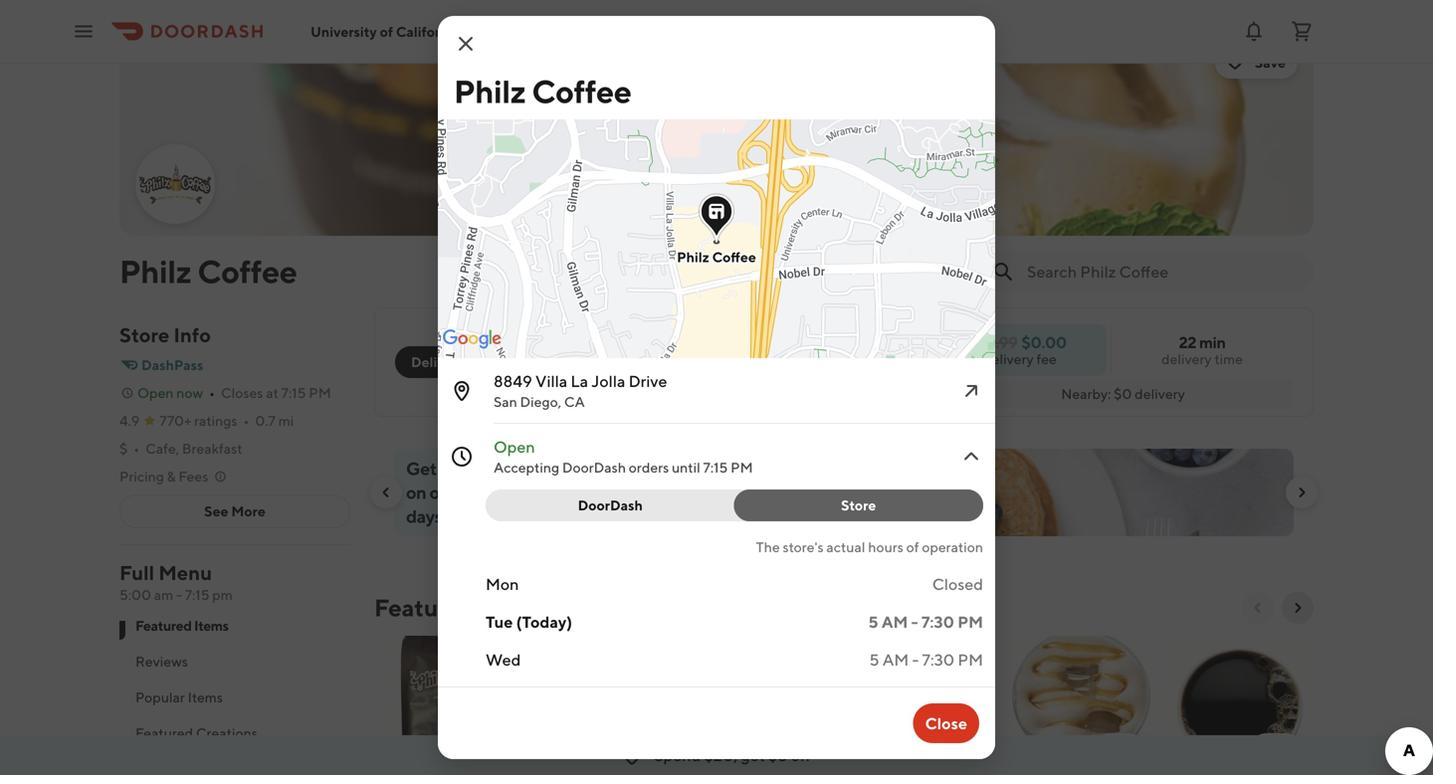 Task type: locate. For each thing, give the bounding box(es) containing it.
3 add from the left
[[948, 741, 975, 757]]

5 am - 7:30 pm up close
[[869, 650, 983, 669]]

22 min delivery time
[[1161, 333, 1243, 367]]

22
[[1179, 333, 1196, 352]]

save down the notification bell icon
[[1255, 54, 1286, 71]]

0 horizontal spatial of
[[380, 23, 393, 40]]

pricing & fees button
[[119, 467, 228, 487]]

2 vertical spatial •
[[134, 440, 139, 457]]

Delivery radio
[[395, 346, 481, 378]]

1 vertical spatial 7:15
[[703, 459, 728, 476]]

of
[[380, 23, 393, 40], [906, 539, 919, 555]]

0 horizontal spatial open
[[137, 385, 174, 401]]

info
[[174, 323, 211, 347]]

delivery right $0
[[1135, 386, 1185, 402]]

- right am on the bottom
[[176, 587, 182, 603]]

• right now
[[209, 385, 215, 401]]

of left california
[[380, 23, 393, 40]]

time
[[1215, 351, 1243, 367]]

la
[[571, 372, 588, 391]]

1 horizontal spatial of
[[906, 539, 919, 555]]

open down dashpass
[[137, 385, 174, 401]]

0 horizontal spatial add
[[633, 741, 661, 757]]

click item image for until
[[959, 445, 983, 469]]

1 vertical spatial 7:30
[[922, 650, 955, 669]]

pm
[[309, 385, 331, 401], [731, 459, 753, 476], [958, 613, 983, 632], [958, 650, 983, 669]]

honey haze image
[[1007, 636, 1157, 775]]

• right $
[[134, 440, 139, 457]]

2 horizontal spatial 7:15
[[703, 459, 728, 476]]

add down close
[[948, 741, 975, 757]]

0 horizontal spatial off
[[480, 458, 502, 479]]

california
[[396, 23, 460, 40]]

- up close button
[[912, 650, 919, 669]]

1 vertical spatial store
[[841, 497, 876, 514]]

5 am - 7:30 pm
[[869, 613, 983, 632], [869, 650, 983, 669]]

doordash inside button
[[578, 497, 643, 514]]

0 vertical spatial click item image
[[959, 379, 983, 403]]

san left diego in the top of the page
[[462, 23, 487, 40]]

next button of carousel image
[[1294, 485, 1310, 501], [1290, 600, 1306, 616]]

1 vertical spatial 5
[[869, 650, 879, 669]]

2 vertical spatial -
[[912, 650, 919, 669]]

select promotional banner element
[[800, 536, 888, 572]]

40%
[[440, 458, 476, 479]]

1 vertical spatial am
[[883, 650, 909, 669]]

click item image
[[959, 379, 983, 403], [959, 445, 983, 469]]

philz coffee
[[454, 73, 632, 110], [677, 249, 756, 265], [677, 249, 756, 265], [119, 253, 297, 290]]

$ • cafe, breakfast
[[119, 440, 242, 457]]

8849 villa la jolla drive san diego, ca
[[494, 372, 667, 410]]

• left 0.7
[[243, 413, 249, 429]]

mi
[[278, 413, 294, 429]]

featured down popular on the left bottom of page
[[135, 725, 193, 741]]

5 for wed
[[869, 650, 879, 669]]

save left up
[[648, 458, 686, 479]]

orders up 40deal,
[[629, 459, 669, 476]]

popular
[[135, 689, 185, 706]]

doordash up the code
[[562, 459, 626, 476]]

0 vertical spatial am
[[882, 613, 908, 632]]

delivery for $0
[[1135, 386, 1185, 402]]

1 horizontal spatial add
[[791, 741, 818, 757]]

7:15
[[281, 385, 306, 401], [703, 459, 728, 476], [185, 587, 210, 603]]

Item Search search field
[[1027, 261, 1298, 283]]

featured
[[374, 594, 475, 622], [135, 618, 192, 634], [135, 725, 193, 741]]

doordash down orders.
[[578, 497, 643, 514]]

1 add from the left
[[633, 741, 661, 757]]

0 vertical spatial 7:15
[[281, 385, 306, 401]]

items up the featured creations
[[188, 689, 223, 706]]

0 vertical spatial of
[[380, 23, 393, 40]]

items inside 'heading'
[[479, 594, 541, 622]]

1 vertical spatial open
[[494, 437, 535, 456]]

days
[[406, 506, 442, 527]]

dancing water image
[[850, 636, 999, 775]]

store inside button
[[841, 497, 876, 514]]

spend $20, get $5 off
[[654, 746, 811, 765]]

Store button
[[734, 490, 983, 522]]

open for open accepting doordash orders until 7:15 pm
[[494, 437, 535, 456]]

delivery left time
[[1161, 351, 1212, 367]]

1 vertical spatial off
[[791, 746, 811, 765]]

0 horizontal spatial orders
[[429, 482, 480, 503]]

0 vertical spatial store
[[119, 323, 170, 347]]

featured items
[[374, 594, 541, 622], [135, 618, 229, 634]]

2 add from the left
[[791, 741, 818, 757]]

closes
[[221, 385, 263, 401]]

pm down closed
[[958, 613, 983, 632]]

add button
[[531, 632, 689, 775], [689, 632, 846, 775], [846, 632, 1003, 775], [621, 734, 673, 765], [779, 734, 830, 765], [936, 734, 987, 765]]

$3.99
[[978, 333, 1018, 352]]

7:15 down menu at the left bottom of page
[[185, 587, 210, 603]]

spend
[[654, 746, 701, 765]]

reviews
[[135, 653, 188, 670]]

1 click item image from the top
[[959, 379, 983, 403]]

1 vertical spatial -
[[911, 613, 918, 632]]

get 40% off your first 2 orders. save up to $10 on orders $15+.  use code 40deal, valid for 45 days
[[406, 458, 767, 527]]

close philz coffee image
[[454, 32, 478, 56]]

ca
[[564, 394, 585, 410]]

nearby: $0 delivery
[[1061, 386, 1185, 402]]

7:15 inside open accepting doordash orders until 7:15 pm
[[703, 459, 728, 476]]

open
[[137, 385, 174, 401], [494, 437, 535, 456]]

0 horizontal spatial •
[[134, 440, 139, 457]]

see more
[[204, 503, 266, 520]]

7:15 inside 'full menu 5:00 am - 7:15 pm'
[[185, 587, 210, 603]]

770+ ratings •
[[160, 413, 249, 429]]

1 vertical spatial 5 am - 7:30 pm
[[869, 650, 983, 669]]

• closes at 7:15 pm
[[209, 385, 331, 401]]

0 vertical spatial 7:30
[[921, 613, 954, 632]]

orders down 40%
[[429, 482, 480, 503]]

add left $20,
[[633, 741, 661, 757]]

0 vertical spatial off
[[480, 458, 502, 479]]

- up dancing water image
[[911, 613, 918, 632]]

store for store info
[[119, 323, 170, 347]]

0 vertical spatial open
[[137, 385, 174, 401]]

$15+.
[[483, 482, 523, 503]]

1 vertical spatial san
[[494, 394, 517, 410]]

san down 8849
[[494, 394, 517, 410]]

add for dancing water image
[[948, 741, 975, 757]]

store's
[[783, 539, 824, 555]]

5
[[869, 613, 878, 632], [869, 650, 879, 669]]

2 horizontal spatial add
[[948, 741, 975, 757]]

pm inside open accepting doordash orders until 7:15 pm
[[731, 459, 753, 476]]

click item image for drive
[[959, 379, 983, 403]]

the
[[756, 539, 780, 555]]

0 vertical spatial •
[[209, 385, 215, 401]]

1 vertical spatial orders
[[429, 482, 480, 503]]

store
[[119, 323, 170, 347], [841, 497, 876, 514]]

1 horizontal spatial store
[[841, 497, 876, 514]]

to
[[713, 458, 729, 479]]

$
[[119, 440, 128, 457]]

(today)
[[516, 613, 572, 632]]

0 vertical spatial -
[[176, 587, 182, 603]]

click item image down $3.99
[[959, 379, 983, 403]]

click item image up operation
[[959, 445, 983, 469]]

0 horizontal spatial san
[[462, 23, 487, 40]]

7:15 right until
[[703, 459, 728, 476]]

0 horizontal spatial 7:15
[[185, 587, 210, 603]]

1 vertical spatial of
[[906, 539, 919, 555]]

7:15 right at
[[281, 385, 306, 401]]

7:30
[[921, 613, 954, 632], [922, 650, 955, 669]]

group order
[[586, 354, 669, 370]]

0 vertical spatial 5 am - 7:30 pm
[[869, 613, 983, 632]]

iced mint mojito coffee image
[[693, 636, 842, 775]]

wed
[[486, 650, 521, 669]]

close button
[[913, 704, 979, 743]]

featured left "tue"
[[374, 594, 475, 622]]

pm right to
[[731, 459, 753, 476]]

1 horizontal spatial orders
[[629, 459, 669, 476]]

doordash inside open accepting doordash orders until 7:15 pm
[[562, 459, 626, 476]]

store for store
[[841, 497, 876, 514]]

40deal,
[[603, 482, 677, 503]]

0 horizontal spatial featured items
[[135, 618, 229, 634]]

0 vertical spatial next button of carousel image
[[1294, 485, 1310, 501]]

1 horizontal spatial 7:15
[[281, 385, 306, 401]]

san inside 8849 villa la jolla drive san diego, ca
[[494, 394, 517, 410]]

tue (today)
[[486, 613, 572, 632]]

items up wed
[[479, 594, 541, 622]]

group
[[586, 354, 627, 370]]

pickup
[[497, 354, 542, 370]]

min
[[1199, 333, 1226, 352]]

dashpass
[[141, 357, 203, 373]]

your
[[505, 458, 540, 479]]

store up dashpass
[[119, 323, 170, 347]]

orders inside get 40% off your first 2 orders. save up to $10 on orders $15+.  use code 40deal, valid for 45 days
[[429, 482, 480, 503]]

•
[[209, 385, 215, 401], [243, 413, 249, 429], [134, 440, 139, 457]]

save inside get 40% off your first 2 orders. save up to $10 on orders $15+.  use code 40deal, valid for 45 days
[[648, 458, 686, 479]]

up
[[689, 458, 710, 479]]

1 vertical spatial click item image
[[959, 445, 983, 469]]

the store's actual hours of operation
[[756, 539, 983, 555]]

0 vertical spatial doordash
[[562, 459, 626, 476]]

2 click item image from the top
[[959, 445, 983, 469]]

5 am - 7:30 pm for tue (today)
[[869, 613, 983, 632]]

store up "the store's actual hours of operation"
[[841, 497, 876, 514]]

off right $5
[[791, 746, 811, 765]]

7:30 down closed
[[921, 613, 954, 632]]

1 horizontal spatial open
[[494, 437, 535, 456]]

open inside open accepting doordash orders until 7:15 pm
[[494, 437, 535, 456]]

pm up close
[[958, 650, 983, 669]]

1 vertical spatial doordash
[[578, 497, 643, 514]]

featured items up wed
[[374, 594, 541, 622]]

featured items down am on the bottom
[[135, 618, 229, 634]]

open menu image
[[72, 19, 96, 43]]

0 horizontal spatial store
[[119, 323, 170, 347]]

orders
[[629, 459, 669, 476], [429, 482, 480, 503]]

$3.99 $0.00 delivery fee
[[978, 333, 1067, 367]]

1 horizontal spatial featured items
[[374, 594, 541, 622]]

0 vertical spatial 5
[[869, 613, 878, 632]]

delivery left fee
[[983, 351, 1034, 367]]

add right $5
[[791, 741, 818, 757]]

7:30 up close
[[922, 650, 955, 669]]

2 vertical spatial 7:15
[[185, 587, 210, 603]]

1 vertical spatial •
[[243, 413, 249, 429]]

hour options option group
[[486, 490, 983, 522]]

1 vertical spatial save
[[648, 458, 686, 479]]

off up $15+.
[[480, 458, 502, 479]]

notification bell image
[[1242, 19, 1266, 43]]

5 for tue (today)
[[869, 613, 878, 632]]

for
[[720, 482, 743, 503]]

0 vertical spatial orders
[[629, 459, 669, 476]]

open up your
[[494, 437, 535, 456]]

doordash
[[562, 459, 626, 476], [578, 497, 643, 514]]

1 horizontal spatial save
[[1255, 54, 1286, 71]]

fee
[[1037, 351, 1057, 367]]

hours
[[868, 539, 904, 555]]

delivery inside $3.99 $0.00 delivery fee
[[983, 351, 1034, 367]]

- for wed
[[912, 650, 919, 669]]

0 horizontal spatial save
[[648, 458, 686, 479]]

5 am - 7:30 pm for wed
[[869, 650, 983, 669]]

0 vertical spatial save
[[1255, 54, 1286, 71]]

delivery inside 22 min delivery time
[[1161, 351, 1212, 367]]

nearby:
[[1061, 386, 1111, 402]]

of right hours at the bottom right of the page
[[906, 539, 919, 555]]

operation
[[922, 539, 983, 555]]

-
[[176, 587, 182, 603], [911, 613, 918, 632], [912, 650, 919, 669]]

1 horizontal spatial san
[[494, 394, 517, 410]]

philz coffee image
[[119, 27, 1314, 236], [137, 146, 213, 222]]

5 am - 7:30 pm down closed
[[869, 613, 983, 632]]



Task type: vqa. For each thing, say whether or not it's contained in the screenshot.
'$10'
yes



Task type: describe. For each thing, give the bounding box(es) containing it.
valid
[[680, 482, 717, 503]]

diego
[[489, 23, 528, 40]]

orders inside open accepting doordash orders until 7:15 pm
[[629, 459, 669, 476]]

delivery
[[411, 354, 465, 370]]

- for tue (today)
[[911, 613, 918, 632]]

$0
[[1114, 386, 1132, 402]]

at
[[266, 385, 279, 401]]

close
[[925, 714, 967, 733]]

university of california san diego
[[311, 23, 528, 40]]

full menu 5:00 am - 7:15 pm
[[119, 561, 233, 603]]

code
[[560, 482, 600, 503]]

featured inside 'button'
[[135, 725, 193, 741]]

mon
[[486, 575, 519, 594]]

see more button
[[120, 496, 349, 528]]

5:00
[[119, 587, 151, 603]]

off inside get 40% off your first 2 orders. save up to $10 on orders $15+.  use code 40deal, valid for 45 days
[[480, 458, 502, 479]]

fees
[[179, 468, 208, 485]]

map region
[[384, 0, 1149, 470]]

4.9
[[119, 413, 140, 429]]

full
[[119, 561, 154, 585]]

DoorDash button
[[486, 490, 747, 522]]

orders.
[[590, 458, 645, 479]]

1 horizontal spatial off
[[791, 746, 811, 765]]

2 horizontal spatial •
[[243, 413, 249, 429]]

jolla
[[591, 372, 625, 391]]

closed
[[932, 575, 983, 594]]

pricing
[[119, 468, 164, 485]]

am for tue (today)
[[882, 613, 908, 632]]

drive
[[629, 372, 667, 391]]

actual
[[826, 539, 865, 555]]

see
[[204, 503, 228, 520]]

1 vertical spatial next button of carousel image
[[1290, 600, 1306, 616]]

of inside dialog
[[906, 539, 919, 555]]

770+
[[160, 413, 191, 429]]

on
[[406, 482, 426, 503]]

delivery for $0.00
[[983, 351, 1034, 367]]

popular items button
[[119, 680, 350, 716]]

delivery for min
[[1161, 351, 1212, 367]]

$10
[[732, 458, 761, 479]]

use
[[526, 482, 557, 503]]

philtered soul image
[[1164, 636, 1314, 775]]

featured creations button
[[119, 716, 350, 751]]

reviews button
[[119, 644, 350, 680]]

until
[[672, 459, 700, 476]]

store info
[[119, 323, 211, 347]]

first
[[543, 458, 574, 479]]

villa
[[535, 372, 567, 391]]

featured creations
[[135, 725, 258, 741]]

creations
[[196, 725, 258, 741]]

pm
[[212, 587, 233, 603]]

45
[[746, 482, 767, 503]]

more
[[231, 503, 266, 520]]

7:30 for tue (today)
[[921, 613, 954, 632]]

$20,
[[704, 746, 738, 765]]

order
[[630, 354, 669, 370]]

accepting
[[494, 459, 559, 476]]

2
[[577, 458, 587, 479]]

diego,
[[520, 394, 561, 410]]

popular items
[[135, 689, 223, 706]]

save inside button
[[1255, 54, 1286, 71]]

featured items heading
[[374, 592, 541, 624]]

silken splendor image
[[535, 636, 685, 775]]

7:30 for wed
[[922, 650, 955, 669]]

$5
[[768, 746, 788, 765]]

featured down am on the bottom
[[135, 618, 192, 634]]

am for wed
[[883, 650, 909, 669]]

add for iced mint mojito coffee image
[[791, 741, 818, 757]]

0 items, open order cart image
[[1290, 19, 1314, 43]]

Pickup radio
[[469, 346, 558, 378]]

open accepting doordash orders until 7:15 pm
[[494, 437, 753, 476]]

add for silken splendor image on the left of the page
[[633, 741, 661, 757]]

now
[[176, 385, 203, 401]]

8849
[[494, 372, 532, 391]]

cafe,
[[145, 440, 179, 457]]

- inside 'full menu 5:00 am - 7:15 pm'
[[176, 587, 182, 603]]

get
[[741, 746, 765, 765]]

ratings
[[194, 413, 237, 429]]

&
[[167, 468, 176, 485]]

group order button
[[574, 346, 681, 378]]

7:15 for open
[[703, 459, 728, 476]]

0.7
[[255, 413, 276, 429]]

0 vertical spatial san
[[462, 23, 487, 40]]

menu
[[158, 561, 212, 585]]

university
[[311, 23, 377, 40]]

items down pm at the left
[[194, 618, 229, 634]]

tue
[[486, 613, 513, 632]]

new manhattan image
[[378, 636, 528, 775]]

breakfast
[[182, 440, 242, 457]]

featured inside 'heading'
[[374, 594, 475, 622]]

get
[[406, 458, 437, 479]]

pricing & fees
[[119, 468, 208, 485]]

7:15 for full menu
[[185, 587, 210, 603]]

university of california san diego button
[[311, 23, 544, 40]]

pm right at
[[309, 385, 331, 401]]

$0.00
[[1022, 333, 1067, 352]]

previous button of carousel image
[[378, 485, 394, 501]]

1 horizontal spatial •
[[209, 385, 215, 401]]

philz coffee dialog
[[384, 0, 1149, 775]]

am
[[154, 587, 173, 603]]

items inside button
[[188, 689, 223, 706]]

powered by google image
[[443, 329, 502, 349]]

open for open now
[[137, 385, 174, 401]]

previous button of carousel image
[[1250, 600, 1266, 616]]

order methods option group
[[395, 346, 558, 378]]



